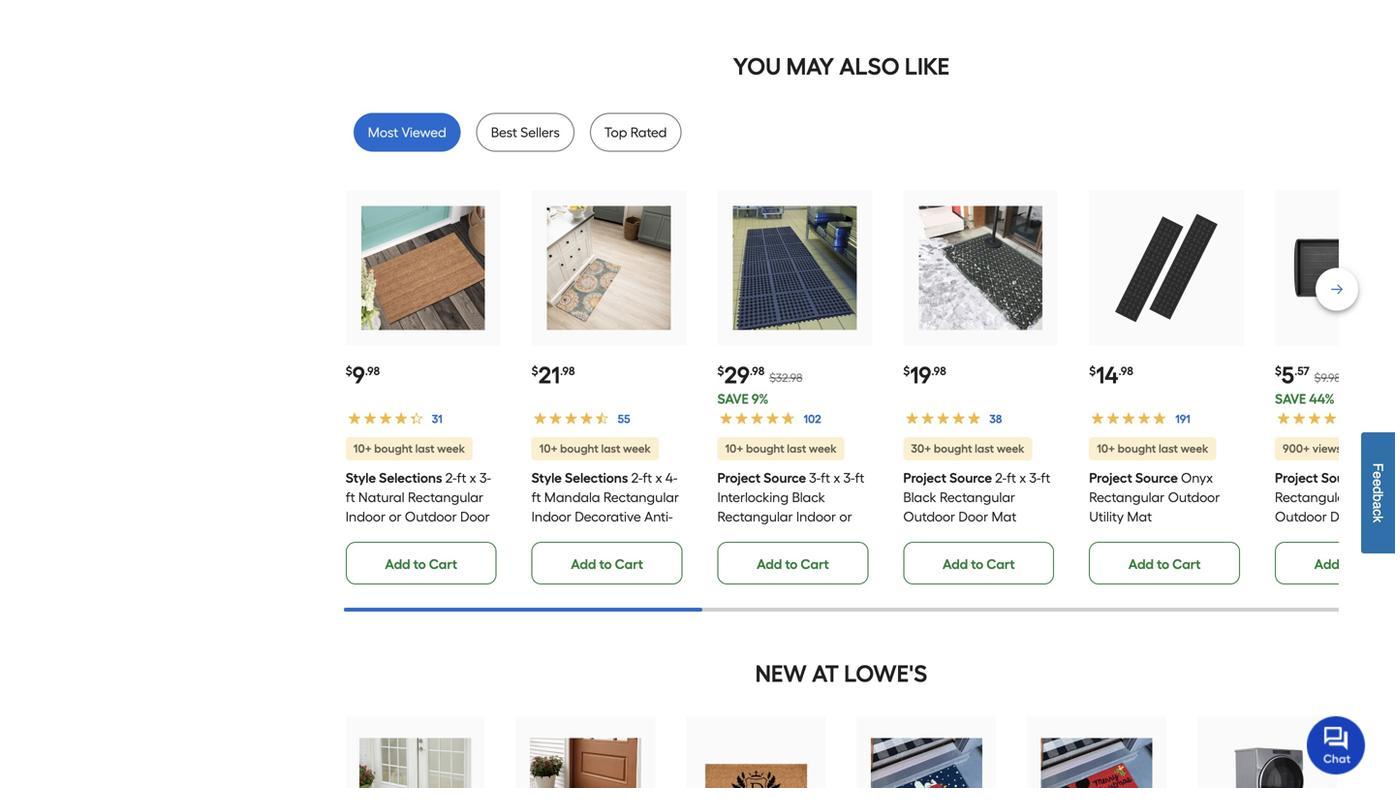Task type: vqa. For each thing, say whether or not it's contained in the screenshot.
SCROLL TO ITEM #1 element
no



Task type: describe. For each thing, give the bounding box(es) containing it.
mat inside 3-ft x 3-ft interlocking black rectangular indoor or outdoor anti-fatigue mat
[[718, 547, 743, 564]]

chat invite button image
[[1308, 715, 1367, 774]]

week for 21
[[623, 441, 651, 455]]

$32.98
[[770, 371, 803, 385]]

rectangular for 9
[[408, 489, 484, 505]]

last for 21
[[601, 441, 621, 455]]

9 list item
[[346, 190, 501, 584]]

f e e d b a c k
[[1371, 463, 1387, 523]]

10+ for 9
[[354, 441, 372, 455]]

add for 9
[[385, 556, 411, 572]]

you may also like
[[733, 52, 950, 80]]

bought for 14
[[1118, 441, 1157, 455]]

fatigue inside 3-ft x 3-ft interlocking black rectangular indoor or outdoor anti-fatigue mat
[[802, 528, 846, 544]]

mat inside 2-ft x 3- ft natural rectangular indoor or outdoor door mat
[[346, 528, 371, 544]]

10+ for save 9%
[[726, 441, 744, 455]]

project for save 44%
[[1276, 469, 1319, 486]]

d
[[1371, 486, 1387, 494]]

indoor for 21
[[532, 508, 572, 525]]

lowe's
[[845, 659, 928, 688]]

last for save 44%
[[1345, 441, 1364, 455]]

10+ bought last week for 9
[[354, 441, 465, 455]]

indoor for 9
[[346, 508, 386, 525]]

14 list item
[[1090, 190, 1245, 584]]

mat inside 2-ft x 3-ft black rectangular outdoor door mat
[[992, 508, 1017, 525]]

new at lowe's heading
[[344, 654, 1340, 693]]

to for 19
[[971, 556, 984, 572]]

mat inside the 2-ft x 4- ft mandala rectangular indoor decorative anti- fatigue mat
[[579, 528, 604, 544]]

project source onyx rectangular outdoor utility mat image
[[1105, 206, 1229, 330]]

add to cart inside 29 list item
[[757, 556, 830, 572]]

3- for 19
[[1030, 469, 1041, 486]]

$ 14 .98
[[1090, 361, 1134, 389]]

project source black rectangular indoor or outdoor decorative boot tray image
[[1291, 206, 1396, 330]]

30+ bought last week
[[912, 441, 1025, 455]]

source for 19
[[950, 469, 993, 486]]

project for 19
[[904, 469, 947, 486]]

save for 29
[[718, 390, 749, 407]]

onyx rectangular outdoor utility mat
[[1090, 469, 1221, 525]]

may
[[787, 52, 835, 80]]

anti- inside the 2-ft x 4- ft mandala rectangular indoor decorative anti- fatigue mat
[[645, 508, 673, 525]]

$ 19 .98
[[904, 361, 947, 389]]

goodyear 3-ft x 4-ft interlocking black rectangular indoor or outdoor utility mat image
[[1212, 738, 1324, 788]]

door inside 2-ft x 3-ft black rectangular outdoor door mat
[[959, 508, 989, 525]]

style selections 2-ft x 4-ft mandala rectangular indoor decorative anti-fatigue mat image
[[547, 206, 671, 330]]

week inside 5 list item
[[1367, 441, 1395, 455]]

top
[[605, 124, 628, 140]]

2- for 9
[[445, 469, 457, 486]]

.98 for 19
[[932, 364, 947, 378]]

add to cart link for 14
[[1090, 542, 1241, 584]]

5 list item
[[1276, 190, 1396, 584]]

bought for 21
[[560, 441, 599, 455]]

21 list item
[[532, 190, 687, 584]]

a
[[1371, 501, 1387, 509]]

10+ bought last week for 21
[[540, 441, 651, 455]]

2 e from the top
[[1371, 479, 1387, 486]]

900+ views last week
[[1283, 441, 1395, 455]]

x for 9
[[470, 469, 477, 486]]

outdoor inside 'onyx rectangular outdoor utility mat'
[[1169, 489, 1221, 505]]

viewed
[[402, 124, 447, 140]]

10+ for 14
[[1097, 441, 1116, 455]]

last for 14
[[1159, 441, 1179, 455]]

add for 19
[[943, 556, 969, 572]]

rectangular for 21
[[604, 489, 679, 505]]

also
[[840, 52, 900, 80]]

x for 21
[[656, 469, 663, 486]]

door inside 2-ft x 3- ft natural rectangular indoor or outdoor door mat
[[460, 508, 490, 525]]

decorative
[[575, 508, 641, 525]]

29 list item
[[718, 190, 873, 584]]

disney 2-ft x 3-ft red coir rectangular indoor or outdoor decorative welcome door mat image
[[1042, 738, 1153, 788]]

add to cart for 9
[[385, 556, 458, 572]]

cart for 21
[[615, 556, 644, 572]]

to for 14
[[1157, 556, 1170, 572]]

.57
[[1295, 364, 1310, 378]]

3- for save 9%
[[844, 469, 855, 486]]

$ for 21
[[532, 364, 539, 378]]

$ for 29
[[718, 364, 725, 378]]

.98 for 21
[[560, 364, 575, 378]]

add to cart link for 21
[[532, 542, 683, 584]]

project source 3-ft x 3-ft interlocking black rectangular indoor or outdoor anti-fatigue mat image
[[733, 206, 857, 330]]

$ for 5
[[1276, 364, 1282, 378]]

21
[[539, 361, 560, 389]]

mandala
[[545, 489, 600, 505]]

style selections for 21
[[532, 469, 628, 486]]

10+ bought last week for 14
[[1097, 441, 1209, 455]]

add to cart for 14
[[1129, 556, 1201, 572]]

2-ft x 3- ft natural rectangular indoor or outdoor door mat
[[346, 469, 491, 544]]

.98 for 14
[[1119, 364, 1134, 378]]

.98 for 9
[[365, 364, 380, 378]]

source for save 44%
[[1322, 469, 1365, 486]]

x inside 3-ft x 3-ft interlocking black rectangular indoor or outdoor anti-fatigue mat
[[834, 469, 841, 486]]

week for 19
[[997, 441, 1025, 455]]

new at lowe's
[[756, 659, 928, 688]]

callowaymills natural, black rectangular indoor or outdoor decorative door mat image
[[701, 738, 812, 788]]

19 list item
[[904, 190, 1059, 584]]

2-ft x 4- ft mandala rectangular indoor decorative anti- fatigue mat
[[532, 469, 679, 544]]

2 3- from the left
[[810, 469, 821, 486]]



Task type: locate. For each thing, give the bounding box(es) containing it.
project source link
[[1276, 469, 1396, 544]]

bought
[[374, 441, 413, 455], [560, 441, 599, 455], [746, 441, 785, 455], [934, 441, 973, 455], [1118, 441, 1157, 455]]

2 horizontal spatial 2-
[[996, 469, 1007, 486]]

add to cart link
[[346, 542, 497, 584], [532, 542, 683, 584], [718, 542, 869, 584], [904, 542, 1055, 584], [1090, 542, 1241, 584]]

last up the 2-ft x 4- ft mandala rectangular indoor decorative anti- fatigue mat
[[601, 441, 621, 455]]

rectangular down the 4-
[[604, 489, 679, 505]]

10+ inside 9 list item
[[354, 441, 372, 455]]

3 cart from the left
[[801, 556, 830, 572]]

1 last from the left
[[415, 441, 435, 455]]

project source inside 19 "list item"
[[904, 469, 993, 486]]

last inside the 14 list item
[[1159, 441, 1179, 455]]

style selections 2-ft x 3-ft natural rectangular indoor or outdoor decorative door mat image
[[530, 738, 642, 788]]

save for 5
[[1276, 390, 1307, 407]]

source inside 5 list item
[[1322, 469, 1365, 486]]

.98 for 29
[[750, 364, 765, 378]]

1 horizontal spatial save
[[1276, 390, 1307, 407]]

black
[[792, 489, 826, 505], [904, 489, 937, 505]]

b
[[1371, 494, 1387, 501]]

style selections up mandala
[[532, 469, 628, 486]]

3 last from the left
[[787, 441, 807, 455]]

rectangular inside 3-ft x 3-ft interlocking black rectangular indoor or outdoor anti-fatigue mat
[[718, 508, 793, 525]]

project source for save 9%
[[718, 469, 807, 486]]

outdoor inside 2-ft x 3- ft natural rectangular indoor or outdoor door mat
[[405, 508, 457, 525]]

3 bought from the left
[[746, 441, 785, 455]]

bought inside 9 list item
[[374, 441, 413, 455]]

to inside 19 "list item"
[[971, 556, 984, 572]]

.98 inside $ 9 .98
[[365, 364, 380, 378]]

10+ bought last week up 'onyx rectangular outdoor utility mat'
[[1097, 441, 1209, 455]]

1 10+ from the left
[[354, 441, 372, 455]]

utility
[[1090, 508, 1124, 525]]

rectangular inside 2-ft x 3-ft black rectangular outdoor door mat
[[940, 489, 1016, 505]]

2 bought from the left
[[560, 441, 599, 455]]

add inside 21 list item
[[571, 556, 597, 572]]

2-ft x 3-ft black rectangular outdoor door mat
[[904, 469, 1051, 525]]

10+ bought last week up natural
[[354, 441, 465, 455]]

4-
[[666, 469, 678, 486]]

week up 'f'
[[1367, 441, 1395, 455]]

indoor inside 2-ft x 3- ft natural rectangular indoor or outdoor door mat
[[346, 508, 386, 525]]

week up 2-ft x 3- ft natural rectangular indoor or outdoor door mat
[[437, 441, 465, 455]]

$ for 14
[[1090, 364, 1096, 378]]

indoor inside 3-ft x 3-ft interlocking black rectangular indoor or outdoor anti-fatigue mat
[[797, 508, 837, 525]]

4 bought from the left
[[934, 441, 973, 455]]

to for 9
[[414, 556, 426, 572]]

1 door from the left
[[460, 508, 490, 525]]

to
[[414, 556, 426, 572], [600, 556, 612, 572], [786, 556, 798, 572], [971, 556, 984, 572], [1157, 556, 1170, 572]]

save inside $ 5 .57 $9.98 save 44%
[[1276, 390, 1307, 407]]

week up the 2-ft x 4- ft mandala rectangular indoor decorative anti- fatigue mat
[[623, 441, 651, 455]]

1 horizontal spatial style
[[532, 469, 562, 486]]

project up "utility"
[[1090, 469, 1133, 486]]

or inside 2-ft x 3- ft natural rectangular indoor or outdoor door mat
[[389, 508, 402, 525]]

door
[[460, 508, 490, 525], [959, 508, 989, 525]]

cart for 19
[[987, 556, 1015, 572]]

selections up mandala
[[565, 469, 628, 486]]

3- inside 2-ft x 3- ft natural rectangular indoor or outdoor door mat
[[480, 469, 491, 486]]

mat
[[992, 508, 1017, 525], [1128, 508, 1153, 525], [346, 528, 371, 544], [579, 528, 604, 544], [718, 547, 743, 564]]

2 cart from the left
[[615, 556, 644, 572]]

to inside 21 list item
[[600, 556, 612, 572]]

1 to from the left
[[414, 556, 426, 572]]

$ inside $ 9 .98
[[346, 364, 353, 378]]

5 add to cart link from the left
[[1090, 542, 1241, 584]]

add to cart down 2-ft x 3-ft black rectangular outdoor door mat
[[943, 556, 1015, 572]]

source for 14
[[1136, 469, 1179, 486]]

0 horizontal spatial fatigue
[[532, 528, 576, 544]]

last for 9
[[415, 441, 435, 455]]

2 to from the left
[[600, 556, 612, 572]]

add down decorative
[[571, 556, 597, 572]]

add to cart link inside 19 "list item"
[[904, 542, 1055, 584]]

selections inside 21 list item
[[565, 469, 628, 486]]

1 bought from the left
[[374, 441, 413, 455]]

most viewed
[[368, 124, 447, 140]]

10+ bought last week up mandala
[[540, 441, 651, 455]]

e
[[1371, 471, 1387, 479], [1371, 479, 1387, 486]]

2 2- from the left
[[631, 469, 643, 486]]

style inside 9 list item
[[346, 469, 376, 486]]

3 to from the left
[[786, 556, 798, 572]]

1 3- from the left
[[480, 469, 491, 486]]

to inside the 14 list item
[[1157, 556, 1170, 572]]

2 style selections from the left
[[532, 469, 628, 486]]

black inside 3-ft x 3-ft interlocking black rectangular indoor or outdoor anti-fatigue mat
[[792, 489, 826, 505]]

$9.98
[[1315, 371, 1341, 385]]

cart
[[429, 556, 458, 572], [615, 556, 644, 572], [801, 556, 830, 572], [987, 556, 1015, 572], [1173, 556, 1201, 572]]

5 to from the left
[[1157, 556, 1170, 572]]

bought for 19
[[934, 441, 973, 455]]

selections up natural
[[379, 469, 443, 486]]

rated
[[631, 124, 667, 140]]

3 3- from the left
[[844, 469, 855, 486]]

2- inside 2-ft x 3- ft natural rectangular indoor or outdoor door mat
[[445, 469, 457, 486]]

2 last from the left
[[601, 441, 621, 455]]

mat right "utility"
[[1128, 508, 1153, 525]]

black down 30+ at the right of page
[[904, 489, 937, 505]]

2 or from the left
[[840, 508, 853, 525]]

3 .98 from the left
[[750, 364, 765, 378]]

rectangular inside the 2-ft x 4- ft mandala rectangular indoor decorative anti- fatigue mat
[[604, 489, 679, 505]]

10+ up the interlocking
[[726, 441, 744, 455]]

source inside 19 "list item"
[[950, 469, 993, 486]]

3-
[[480, 469, 491, 486], [810, 469, 821, 486], [844, 469, 855, 486], [1030, 469, 1041, 486]]

$ inside "$ 21 .98"
[[532, 364, 539, 378]]

add for 21
[[571, 556, 597, 572]]

3-ft x 3-ft interlocking black rectangular indoor or outdoor anti-fatigue mat
[[718, 469, 865, 564]]

10+ bought last week down 9%
[[726, 441, 837, 455]]

add down 2-ft x 3-ft black rectangular outdoor door mat
[[943, 556, 969, 572]]

2 fatigue from the left
[[802, 528, 846, 544]]

like
[[905, 52, 950, 80]]

3 10+ from the left
[[726, 441, 744, 455]]

source up the interlocking
[[764, 469, 807, 486]]

selections for 9
[[379, 469, 443, 486]]

1 $ from the left
[[346, 364, 353, 378]]

mat down 30+ bought last week
[[992, 508, 1017, 525]]

selections for 21
[[565, 469, 628, 486]]

cart inside 29 list item
[[801, 556, 830, 572]]

f e e d b a c k button
[[1362, 432, 1396, 553]]

add to cart link for 9
[[346, 542, 497, 584]]

last up 'onyx rectangular outdoor utility mat'
[[1159, 441, 1179, 455]]

$ 9 .98
[[346, 361, 380, 389]]

style selections inside 21 list item
[[532, 469, 628, 486]]

bought for save 9%
[[746, 441, 785, 455]]

10+ inside 21 list item
[[540, 441, 558, 455]]

10+ bought last week
[[354, 441, 465, 455], [540, 441, 651, 455], [726, 441, 837, 455], [1097, 441, 1209, 455]]

add to cart link down the interlocking
[[718, 542, 869, 584]]

add down 'onyx rectangular outdoor utility mat'
[[1129, 556, 1154, 572]]

.98
[[365, 364, 380, 378], [560, 364, 575, 378], [750, 364, 765, 378], [932, 364, 947, 378], [1119, 364, 1134, 378]]

rectangular inside 2-ft x 3- ft natural rectangular indoor or outdoor door mat
[[408, 489, 484, 505]]

add to cart down the interlocking
[[757, 556, 830, 572]]

style for 9
[[346, 469, 376, 486]]

to down 'onyx rectangular outdoor utility mat'
[[1157, 556, 1170, 572]]

week up 2-ft x 3-ft black rectangular outdoor door mat
[[997, 441, 1025, 455]]

source inside the 14 list item
[[1136, 469, 1179, 486]]

to down decorative
[[600, 556, 612, 572]]

last up 2-ft x 3- ft natural rectangular indoor or outdoor door mat
[[415, 441, 435, 455]]

last for 19
[[975, 441, 995, 455]]

indoor inside the 2-ft x 4- ft mandala rectangular indoor decorative anti- fatigue mat
[[532, 508, 572, 525]]

x inside 2-ft x 3- ft natural rectangular indoor or outdoor door mat
[[470, 469, 477, 486]]

0 horizontal spatial selections
[[379, 469, 443, 486]]

project down 900+
[[1276, 469, 1319, 486]]

1 horizontal spatial selections
[[565, 469, 628, 486]]

3 add to cart from the left
[[757, 556, 830, 572]]

4 $ from the left
[[904, 364, 911, 378]]

4 x from the left
[[1020, 469, 1027, 486]]

10+ inside 29 list item
[[726, 441, 744, 455]]

mat down natural
[[346, 528, 371, 544]]

add to cart link down 2-ft x 3-ft black rectangular outdoor door mat
[[904, 542, 1055, 584]]

add to cart
[[385, 556, 458, 572], [571, 556, 644, 572], [757, 556, 830, 572], [943, 556, 1015, 572], [1129, 556, 1201, 572]]

6 last from the left
[[1345, 441, 1364, 455]]

anti- down the 4-
[[645, 508, 673, 525]]

4 .98 from the left
[[932, 364, 947, 378]]

900+
[[1283, 441, 1311, 455]]

2 project from the left
[[904, 469, 947, 486]]

add to cart for 19
[[943, 556, 1015, 572]]

project down 30+ at the right of page
[[904, 469, 947, 486]]

add to cart link down natural
[[346, 542, 497, 584]]

5 cart from the left
[[1173, 556, 1201, 572]]

3 source from the left
[[1136, 469, 1179, 486]]

save
[[718, 390, 749, 407], [1276, 390, 1307, 407]]

add inside 19 "list item"
[[943, 556, 969, 572]]

last inside 9 list item
[[415, 441, 435, 455]]

10+
[[354, 441, 372, 455], [540, 441, 558, 455], [726, 441, 744, 455], [1097, 441, 1116, 455]]

save down "5"
[[1276, 390, 1307, 407]]

bought inside the 14 list item
[[1118, 441, 1157, 455]]

9%
[[752, 390, 769, 407]]

anti- down the interlocking
[[773, 528, 802, 544]]

2 $ from the left
[[532, 364, 539, 378]]

1 horizontal spatial door
[[959, 508, 989, 525]]

last inside 21 list item
[[601, 441, 621, 455]]

bought inside 21 list item
[[560, 441, 599, 455]]

last up the interlocking
[[787, 441, 807, 455]]

2 black from the left
[[904, 489, 937, 505]]

cart inside 21 list item
[[615, 556, 644, 572]]

.98 inside $ 29 .98 $32.98 save 9%
[[750, 364, 765, 378]]

2-
[[445, 469, 457, 486], [631, 469, 643, 486], [996, 469, 1007, 486]]

last right views
[[1345, 441, 1364, 455]]

x for 19
[[1020, 469, 1027, 486]]

add down the interlocking
[[757, 556, 783, 572]]

week inside the 14 list item
[[1181, 441, 1209, 455]]

3 $ from the left
[[718, 364, 725, 378]]

bought inside 29 list item
[[746, 441, 785, 455]]

3 add from the left
[[757, 556, 783, 572]]

4 project from the left
[[1276, 469, 1319, 486]]

3- inside 2-ft x 3-ft black rectangular outdoor door mat
[[1030, 469, 1041, 486]]

cart inside the 14 list item
[[1173, 556, 1201, 572]]

10+ bought last week for save 9%
[[726, 441, 837, 455]]

natural
[[359, 489, 405, 505]]

1 indoor from the left
[[346, 508, 386, 525]]

1 horizontal spatial indoor
[[532, 508, 572, 525]]

rectangular down 30+ bought last week
[[940, 489, 1016, 505]]

save down 29 at the right
[[718, 390, 749, 407]]

19
[[911, 361, 932, 389]]

project source for save 44%
[[1276, 469, 1365, 486]]

4 3- from the left
[[1030, 469, 1041, 486]]

3 project source from the left
[[1090, 469, 1179, 486]]

1 selections from the left
[[379, 469, 443, 486]]

black inside 2-ft x 3-ft black rectangular outdoor door mat
[[904, 489, 937, 505]]

project source down 30+ bought last week
[[904, 469, 993, 486]]

2 add to cart link from the left
[[532, 542, 683, 584]]

1 horizontal spatial black
[[904, 489, 937, 505]]

source left the onyx
[[1136, 469, 1179, 486]]

source down 30+ bought last week
[[950, 469, 993, 486]]

cart for 14
[[1173, 556, 1201, 572]]

rectangular
[[408, 489, 484, 505], [604, 489, 679, 505], [940, 489, 1016, 505], [1090, 489, 1165, 505], [718, 508, 793, 525]]

selections
[[379, 469, 443, 486], [565, 469, 628, 486]]

1 week from the left
[[437, 441, 465, 455]]

3 indoor from the left
[[797, 508, 837, 525]]

fatigue
[[532, 528, 576, 544], [802, 528, 846, 544]]

29
[[725, 361, 750, 389]]

1 horizontal spatial anti-
[[773, 528, 802, 544]]

project inside project source link
[[1276, 469, 1319, 486]]

source down 900+ views last week
[[1322, 469, 1365, 486]]

2 horizontal spatial indoor
[[797, 508, 837, 525]]

views
[[1313, 441, 1342, 455]]

to down 2-ft x 3- ft natural rectangular indoor or outdoor door mat
[[414, 556, 426, 572]]

$ inside $ 19 .98
[[904, 364, 911, 378]]

$ for 9
[[346, 364, 353, 378]]

rectangular down the interlocking
[[718, 508, 793, 525]]

e up d
[[1371, 471, 1387, 479]]

project for 14
[[1090, 469, 1133, 486]]

$ 5 .57 $9.98 save 44%
[[1276, 361, 1341, 407]]

4 last from the left
[[975, 441, 995, 455]]

bought up mandala
[[560, 441, 599, 455]]

week
[[437, 441, 465, 455], [623, 441, 651, 455], [809, 441, 837, 455], [997, 441, 1025, 455], [1181, 441, 1209, 455], [1367, 441, 1395, 455]]

black right the interlocking
[[792, 489, 826, 505]]

to inside 29 list item
[[786, 556, 798, 572]]

add to cart down decorative
[[571, 556, 644, 572]]

interlocking
[[718, 489, 789, 505]]

sellers
[[521, 124, 560, 140]]

1 2- from the left
[[445, 469, 457, 486]]

add to cart inside 19 "list item"
[[943, 556, 1015, 572]]

0 horizontal spatial 2-
[[445, 469, 457, 486]]

week inside 19 "list item"
[[997, 441, 1025, 455]]

2 style from the left
[[532, 469, 562, 486]]

last inside 29 list item
[[787, 441, 807, 455]]

2- for 21
[[631, 469, 643, 486]]

week inside 9 list item
[[437, 441, 465, 455]]

1 vertical spatial anti-
[[773, 528, 802, 544]]

project source down views
[[1276, 469, 1365, 486]]

to down the interlocking
[[786, 556, 798, 572]]

allen + roth 2-ft x 3-ft charcoal rectangular indoor or outdoor decorative door mat image
[[360, 738, 471, 788]]

week for 9
[[437, 441, 465, 455]]

$ 29 .98 $32.98 save 9%
[[718, 361, 803, 407]]

5 add to cart from the left
[[1129, 556, 1201, 572]]

1 style from the left
[[346, 469, 376, 486]]

3 10+ bought last week from the left
[[726, 441, 837, 455]]

1 e from the top
[[1371, 471, 1387, 479]]

10+ up "utility"
[[1097, 441, 1116, 455]]

mat down the interlocking
[[718, 547, 743, 564]]

$ for 19
[[904, 364, 911, 378]]

bought right 30+ at the right of page
[[934, 441, 973, 455]]

10+ bought last week inside 21 list item
[[540, 441, 651, 455]]

30+
[[912, 441, 932, 455]]

10+ for 21
[[540, 441, 558, 455]]

project source inside 5 list item
[[1276, 469, 1365, 486]]

style selections for 9
[[346, 469, 443, 486]]

last for save 9%
[[787, 441, 807, 455]]

style
[[346, 469, 376, 486], [532, 469, 562, 486]]

style selections
[[346, 469, 443, 486], [532, 469, 628, 486]]

4 add to cart from the left
[[943, 556, 1015, 572]]

9
[[353, 361, 365, 389]]

project for save 9%
[[718, 469, 761, 486]]

style up mandala
[[532, 469, 562, 486]]

4 week from the left
[[997, 441, 1025, 455]]

add to cart down 'onyx rectangular outdoor utility mat'
[[1129, 556, 1201, 572]]

4 10+ bought last week from the left
[[1097, 441, 1209, 455]]

add for 14
[[1129, 556, 1154, 572]]

project source up the interlocking
[[718, 469, 807, 486]]

source for save 9%
[[764, 469, 807, 486]]

6 week from the left
[[1367, 441, 1395, 455]]

2 project source from the left
[[904, 469, 993, 486]]

$ inside $ 14 .98
[[1090, 364, 1096, 378]]

selections inside 9 list item
[[379, 469, 443, 486]]

4 project source from the left
[[1276, 469, 1365, 486]]

bought inside 19 "list item"
[[934, 441, 973, 455]]

you
[[733, 52, 782, 80]]

add
[[385, 556, 411, 572], [571, 556, 597, 572], [757, 556, 783, 572], [943, 556, 969, 572], [1129, 556, 1154, 572]]

add inside 29 list item
[[757, 556, 783, 572]]

outdoor inside 2-ft x 3-ft black rectangular outdoor door mat
[[904, 508, 956, 525]]

5
[[1282, 361, 1295, 389]]

onyx
[[1182, 469, 1214, 486]]

outdoor
[[1169, 489, 1221, 505], [405, 508, 457, 525], [904, 508, 956, 525], [718, 528, 770, 544]]

1 add to cart link from the left
[[346, 542, 497, 584]]

5 last from the left
[[1159, 441, 1179, 455]]

10+ bought last week inside 9 list item
[[354, 441, 465, 455]]

1 or from the left
[[389, 508, 402, 525]]

3 x from the left
[[834, 469, 841, 486]]

add for save 9%
[[757, 556, 783, 572]]

1 horizontal spatial 2-
[[631, 469, 643, 486]]

1 horizontal spatial fatigue
[[802, 528, 846, 544]]

new
[[756, 659, 807, 688]]

week inside 29 list item
[[809, 441, 837, 455]]

most
[[368, 124, 398, 140]]

4 cart from the left
[[987, 556, 1015, 572]]

source
[[764, 469, 807, 486], [950, 469, 993, 486], [1136, 469, 1179, 486], [1322, 469, 1365, 486]]

style selections up natural
[[346, 469, 443, 486]]

3 week from the left
[[809, 441, 837, 455]]

1 x from the left
[[470, 469, 477, 486]]

to down 2-ft x 3-ft black rectangular outdoor door mat
[[971, 556, 984, 572]]

0 horizontal spatial door
[[460, 508, 490, 525]]

1 10+ bought last week from the left
[[354, 441, 465, 455]]

to for 21
[[600, 556, 612, 572]]

last
[[415, 441, 435, 455], [601, 441, 621, 455], [787, 441, 807, 455], [975, 441, 995, 455], [1159, 441, 1179, 455], [1345, 441, 1364, 455]]

project source up "utility"
[[1090, 469, 1179, 486]]

2 selections from the left
[[565, 469, 628, 486]]

0 horizontal spatial style
[[346, 469, 376, 486]]

best
[[491, 124, 518, 140]]

add to cart down 2-ft x 3- ft natural rectangular indoor or outdoor door mat
[[385, 556, 458, 572]]

bought down 9%
[[746, 441, 785, 455]]

indoor
[[346, 508, 386, 525], [532, 508, 572, 525], [797, 508, 837, 525]]

outdoor inside 3-ft x 3-ft interlocking black rectangular indoor or outdoor anti-fatigue mat
[[718, 528, 770, 544]]

2 .98 from the left
[[560, 364, 575, 378]]

week up 3-ft x 3-ft interlocking black rectangular indoor or outdoor anti-fatigue mat
[[809, 441, 837, 455]]

2 week from the left
[[623, 441, 651, 455]]

add to cart link inside 29 list item
[[718, 542, 869, 584]]

10+ up mandala
[[540, 441, 558, 455]]

top rated
[[605, 124, 667, 140]]

project source 2-ft x 3-ft black rectangular outdoor door mat image
[[919, 206, 1043, 330]]

1 .98 from the left
[[365, 364, 380, 378]]

0 horizontal spatial anti-
[[645, 508, 673, 525]]

2 door from the left
[[959, 508, 989, 525]]

0 vertical spatial anti-
[[645, 508, 673, 525]]

1 horizontal spatial or
[[840, 508, 853, 525]]

add to cart link inside 9 list item
[[346, 542, 497, 584]]

week inside 21 list item
[[623, 441, 651, 455]]

.98 inside $ 14 .98
[[1119, 364, 1134, 378]]

1 cart from the left
[[429, 556, 458, 572]]

week for 14
[[1181, 441, 1209, 455]]

week up the onyx
[[1181, 441, 1209, 455]]

x inside 2-ft x 3-ft black rectangular outdoor door mat
[[1020, 469, 1027, 486]]

ft
[[457, 469, 467, 486], [643, 469, 653, 486], [821, 469, 831, 486], [855, 469, 865, 486], [1007, 469, 1017, 486], [1041, 469, 1051, 486], [346, 489, 355, 505], [532, 489, 541, 505]]

44%
[[1310, 390, 1335, 407]]

3- for 9
[[480, 469, 491, 486]]

4 source from the left
[[1322, 469, 1365, 486]]

0 horizontal spatial save
[[718, 390, 749, 407]]

2 source from the left
[[950, 469, 993, 486]]

2- for 19
[[996, 469, 1007, 486]]

project
[[718, 469, 761, 486], [904, 469, 947, 486], [1090, 469, 1133, 486], [1276, 469, 1319, 486]]

project inside 19 "list item"
[[904, 469, 947, 486]]

rectangular inside 'onyx rectangular outdoor utility mat'
[[1090, 489, 1165, 505]]

fatigue inside the 2-ft x 4- ft mandala rectangular indoor decorative anti- fatigue mat
[[532, 528, 576, 544]]

2 x from the left
[[656, 469, 663, 486]]

1 project source from the left
[[718, 469, 807, 486]]

best sellers
[[491, 124, 560, 140]]

c
[[1371, 509, 1387, 516]]

bought up natural
[[374, 441, 413, 455]]

style inside 21 list item
[[532, 469, 562, 486]]

10+ bought last week inside the 14 list item
[[1097, 441, 1209, 455]]

project up the interlocking
[[718, 469, 761, 486]]

f
[[1371, 463, 1387, 471]]

0 horizontal spatial style selections
[[346, 469, 443, 486]]

$ 21 .98
[[532, 361, 575, 389]]

add to cart link inside 21 list item
[[532, 542, 683, 584]]

style for 21
[[532, 469, 562, 486]]

10+ bought last week inside 29 list item
[[726, 441, 837, 455]]

k
[[1371, 516, 1387, 523]]

anti-
[[645, 508, 673, 525], [773, 528, 802, 544]]

e up b
[[1371, 479, 1387, 486]]

4 add to cart link from the left
[[904, 542, 1055, 584]]

$ inside $ 5 .57 $9.98 save 44%
[[1276, 364, 1282, 378]]

last inside 19 "list item"
[[975, 441, 995, 455]]

snoopy 2-ft x 3-ft blue coir rectangular indoor or outdoor decorative welcome door mat image
[[871, 738, 983, 788]]

at
[[812, 659, 839, 688]]

4 10+ from the left
[[1097, 441, 1116, 455]]

anti- inside 3-ft x 3-ft interlocking black rectangular indoor or outdoor anti-fatigue mat
[[773, 528, 802, 544]]

project source for 14
[[1090, 469, 1179, 486]]

bought for 9
[[374, 441, 413, 455]]

bought up 'onyx rectangular outdoor utility mat'
[[1118, 441, 1157, 455]]

2 indoor from the left
[[532, 508, 572, 525]]

$ inside $ 29 .98 $32.98 save 9%
[[718, 364, 725, 378]]

save inside $ 29 .98 $32.98 save 9%
[[718, 390, 749, 407]]

add to cart link for 19
[[904, 542, 1055, 584]]

0 horizontal spatial or
[[389, 508, 402, 525]]

project source for 19
[[904, 469, 993, 486]]

or
[[389, 508, 402, 525], [840, 508, 853, 525]]

last inside 5 list item
[[1345, 441, 1364, 455]]

1 save from the left
[[718, 390, 749, 407]]

cart for 9
[[429, 556, 458, 572]]

cart inside 9 list item
[[429, 556, 458, 572]]

2 10+ from the left
[[540, 441, 558, 455]]

3 project from the left
[[1090, 469, 1133, 486]]

rectangular right natural
[[408, 489, 484, 505]]

add inside the 14 list item
[[1129, 556, 1154, 572]]

6 $ from the left
[[1276, 364, 1282, 378]]

0 horizontal spatial black
[[792, 489, 826, 505]]

2 add to cart from the left
[[571, 556, 644, 572]]

1 source from the left
[[764, 469, 807, 486]]

10+ up natural
[[354, 441, 372, 455]]

3 2- from the left
[[996, 469, 1007, 486]]

add down 2-ft x 3- ft natural rectangular indoor or outdoor door mat
[[385, 556, 411, 572]]

add to cart for 21
[[571, 556, 644, 572]]

mat inside 'onyx rectangular outdoor utility mat'
[[1128, 508, 1153, 525]]

5 .98 from the left
[[1119, 364, 1134, 378]]

add inside 9 list item
[[385, 556, 411, 572]]

rectangular for 19
[[940, 489, 1016, 505]]

5 week from the left
[[1181, 441, 1209, 455]]

cart inside 19 "list item"
[[987, 556, 1015, 572]]

3 add to cart link from the left
[[718, 542, 869, 584]]

add to cart inside 21 list item
[[571, 556, 644, 572]]

add to cart link down 'onyx rectangular outdoor utility mat'
[[1090, 542, 1241, 584]]

1 fatigue from the left
[[532, 528, 576, 544]]

style up natural
[[346, 469, 376, 486]]

mat down decorative
[[579, 528, 604, 544]]

style selections 2-ft x 3-ft natural rectangular indoor or outdoor door mat image
[[361, 206, 485, 330]]

x
[[470, 469, 477, 486], [656, 469, 663, 486], [834, 469, 841, 486], [1020, 469, 1027, 486]]

or inside 3-ft x 3-ft interlocking black rectangular indoor or outdoor anti-fatigue mat
[[840, 508, 853, 525]]

1 black from the left
[[792, 489, 826, 505]]

project inside 29 list item
[[718, 469, 761, 486]]

5 add from the left
[[1129, 556, 1154, 572]]

1 add from the left
[[385, 556, 411, 572]]

0 horizontal spatial indoor
[[346, 508, 386, 525]]

$
[[346, 364, 353, 378], [532, 364, 539, 378], [718, 364, 725, 378], [904, 364, 911, 378], [1090, 364, 1096, 378], [1276, 364, 1282, 378]]

1 horizontal spatial style selections
[[532, 469, 628, 486]]

last up 2-ft x 3-ft black rectangular outdoor door mat
[[975, 441, 995, 455]]

14
[[1096, 361, 1119, 389]]

rectangular up "utility"
[[1090, 489, 1165, 505]]

add to cart link down decorative
[[532, 542, 683, 584]]

4 to from the left
[[971, 556, 984, 572]]

project source
[[718, 469, 807, 486], [904, 469, 993, 486], [1090, 469, 1179, 486], [1276, 469, 1365, 486]]

5 $ from the left
[[1090, 364, 1096, 378]]

add to cart inside 9 list item
[[385, 556, 458, 572]]

4 add from the left
[[943, 556, 969, 572]]

2 10+ bought last week from the left
[[540, 441, 651, 455]]

1 style selections from the left
[[346, 469, 443, 486]]



